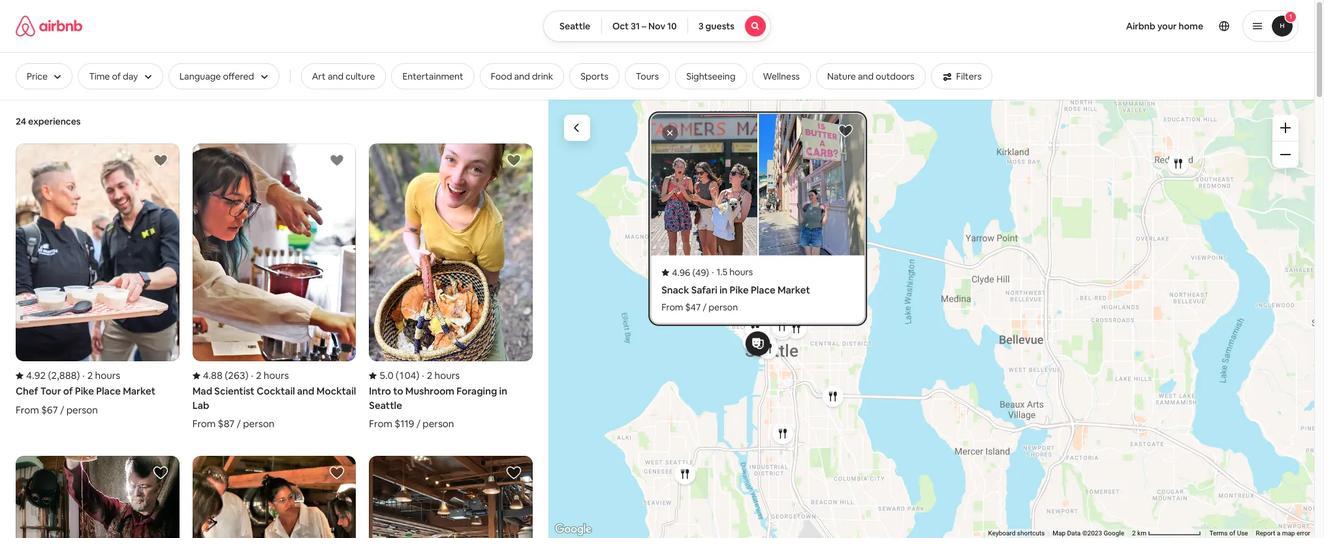 Task type: vqa. For each thing, say whether or not it's contained in the screenshot.
person in Snack Safari in Pike Place Market From $47 / person
yes



Task type: describe. For each thing, give the bounding box(es) containing it.
· 2 hours for pike
[[83, 370, 120, 382]]

place for in
[[751, 284, 775, 296]]

art and culture
[[312, 71, 375, 82]]

chef tour of pike place market group
[[16, 144, 179, 416]]

offered
[[223, 71, 254, 82]]

1 button
[[1243, 10, 1299, 42]]

· 2 hours for foraging
[[422, 370, 460, 382]]

intro to mushroom foraging in seattle group
[[369, 144, 533, 430]]

add to wishlist image for mad scientist cocktail and mocktail lab from $87 / person
[[329, 153, 345, 169]]

a
[[1277, 530, 1281, 538]]

· 2 hours for and
[[251, 370, 289, 382]]

map
[[1053, 530, 1066, 538]]

(49)
[[692, 266, 709, 278]]

hours for 4.88 (263)
[[264, 370, 289, 382]]

zoom out image
[[1281, 150, 1291, 160]]

(2,888)
[[48, 370, 80, 382]]

in inside intro to mushroom foraging in seattle from $119 / person
[[499, 385, 507, 398]]

mad
[[192, 385, 212, 398]]

snack safari in pike place market group
[[651, 114, 865, 323]]

in inside 'snack safari in pike place market from $47 / person'
[[719, 284, 728, 296]]

time of day
[[89, 71, 138, 82]]

map data ©2023 google
[[1053, 530, 1125, 538]]

31
[[631, 20, 640, 32]]

2 km button
[[1129, 530, 1206, 539]]

food and drink
[[491, 71, 553, 82]]

oct 31 – nov 10
[[613, 20, 677, 32]]

nov
[[649, 20, 666, 32]]

pike for in
[[730, 284, 749, 296]]

mad scientist cocktail and mocktail lab from $87 / person
[[192, 385, 356, 430]]

person for cocktail
[[243, 418, 275, 430]]

language offered
[[180, 71, 254, 82]]

of for time
[[112, 71, 121, 82]]

report a map error link
[[1256, 530, 1311, 538]]

from for snack safari in pike place market from $47 / person
[[661, 301, 683, 313]]

guests
[[706, 20, 735, 32]]

4.96 (49)
[[672, 266, 709, 278]]

$119
[[395, 418, 414, 430]]

tours
[[636, 71, 659, 82]]

©2023
[[1083, 530, 1102, 538]]

report
[[1256, 530, 1276, 538]]

chef
[[16, 385, 38, 398]]

time
[[89, 71, 110, 82]]

mad scientist cocktail and mocktail lab group
[[192, 144, 356, 430]]

24
[[16, 116, 26, 127]]

airbnb your home
[[1126, 20, 1204, 32]]

none search field containing seattle
[[543, 10, 771, 42]]

km
[[1138, 530, 1147, 538]]

use
[[1237, 530, 1249, 538]]

4.92 out of 5 average rating,  2,888 reviews image
[[16, 370, 80, 382]]

culture
[[346, 71, 375, 82]]

Food and drink button
[[480, 63, 564, 89]]

of for terms
[[1230, 530, 1236, 538]]

to
[[393, 385, 403, 398]]

4.92
[[26, 370, 46, 382]]

drink
[[532, 71, 553, 82]]

and for food
[[514, 71, 530, 82]]

sports
[[581, 71, 609, 82]]

from for chef tour of pike place market from $67 / person
[[16, 404, 39, 416]]

sightseeing
[[687, 71, 736, 82]]

snack
[[661, 284, 689, 296]]

and for nature
[[858, 71, 874, 82]]

from for intro to mushroom foraging in seattle from $119 / person
[[369, 418, 393, 430]]

price button
[[16, 63, 73, 89]]

· for (104)
[[422, 370, 424, 382]]

entertainment
[[403, 71, 463, 82]]

error
[[1297, 530, 1311, 538]]

food
[[491, 71, 512, 82]]

$67
[[41, 404, 58, 416]]

Wellness button
[[752, 63, 811, 89]]

· for (49)
[[712, 266, 714, 278]]

map
[[1283, 530, 1295, 538]]

person for in
[[709, 301, 738, 313]]

4.96
[[672, 266, 690, 278]]

(263)
[[225, 370, 249, 382]]

–
[[642, 20, 647, 32]]

home
[[1179, 20, 1204, 32]]

add to wishlist image for chef tour of pike place market from $67 / person
[[153, 153, 168, 169]]

4.96 out of 5 average rating,  49 reviews image
[[661, 266, 709, 278]]

seattle inside intro to mushroom foraging in seattle from $119 / person
[[369, 400, 402, 412]]

airbnb
[[1126, 20, 1156, 32]]

filters
[[957, 71, 982, 82]]

airbnb your home link
[[1119, 12, 1212, 40]]

market for chef tour of pike place market from $67 / person
[[123, 385, 155, 398]]

google map
showing 24 experiences. region
[[549, 99, 1315, 539]]

and for art
[[328, 71, 344, 82]]

profile element
[[787, 0, 1299, 52]]

Sightseeing button
[[676, 63, 747, 89]]

mushroom
[[405, 385, 455, 398]]

terms of use
[[1210, 530, 1249, 538]]

place for of
[[96, 385, 121, 398]]

outdoors
[[876, 71, 915, 82]]

zoom in image
[[1281, 123, 1291, 133]]

data
[[1068, 530, 1081, 538]]

price
[[27, 71, 48, 82]]

intro to mushroom foraging in seattle from $119 / person
[[369, 385, 507, 430]]



Task type: locate. For each thing, give the bounding box(es) containing it.
· 2 hours inside 'mad scientist cocktail and mocktail lab' group
[[251, 370, 289, 382]]

1 horizontal spatial place
[[751, 284, 775, 296]]

person
[[709, 301, 738, 313], [66, 404, 98, 416], [243, 418, 275, 430], [423, 418, 454, 430]]

1 horizontal spatial of
[[112, 71, 121, 82]]

intro
[[369, 385, 391, 398]]

0 horizontal spatial in
[[499, 385, 507, 398]]

and right the cocktail at the bottom of page
[[297, 385, 315, 398]]

·
[[712, 266, 714, 278], [83, 370, 85, 382], [251, 370, 253, 382], [422, 370, 424, 382]]

hours inside 'chef tour of pike place market' group
[[95, 370, 120, 382]]

place right tour
[[96, 385, 121, 398]]

0 horizontal spatial market
[[123, 385, 155, 398]]

5.0 out of 5 average rating,  104 reviews image
[[369, 370, 420, 382]]

/ right $47
[[703, 301, 707, 313]]

person for of
[[66, 404, 98, 416]]

1 horizontal spatial seattle
[[560, 20, 591, 32]]

1 horizontal spatial pike
[[730, 284, 749, 296]]

pike down (2,888)
[[75, 385, 94, 398]]

from
[[661, 301, 683, 313], [16, 404, 39, 416], [192, 418, 216, 430], [369, 418, 393, 430]]

1 horizontal spatial in
[[719, 284, 728, 296]]

0 horizontal spatial place
[[96, 385, 121, 398]]

of
[[112, 71, 121, 82], [63, 385, 73, 398], [1230, 530, 1236, 538]]

of down (2,888)
[[63, 385, 73, 398]]

snack safari in pike place market from $47 / person
[[661, 284, 810, 313]]

add to wishlist image
[[838, 123, 853, 139], [153, 466, 168, 481], [329, 466, 345, 481], [506, 466, 522, 481]]

4.88
[[203, 370, 223, 382]]

tour
[[40, 385, 61, 398]]

cocktail
[[257, 385, 295, 398]]

· 2 hours up chef tour of pike place market from $67 / person
[[83, 370, 120, 382]]

terms
[[1210, 530, 1228, 538]]

chef tour of pike place market from $67 / person
[[16, 385, 155, 416]]

hours inside snack safari in pike place market group
[[729, 266, 753, 278]]

from for mad scientist cocktail and mocktail lab from $87 / person
[[192, 418, 216, 430]]

0 horizontal spatial add to wishlist image
[[153, 153, 168, 169]]

0 horizontal spatial pike
[[75, 385, 94, 398]]

2 · 2 hours from the left
[[251, 370, 289, 382]]

hours up mushroom
[[435, 370, 460, 382]]

seattle button
[[543, 10, 602, 42]]

· right (104)
[[422, 370, 424, 382]]

0 horizontal spatial of
[[63, 385, 73, 398]]

hours inside 'mad scientist cocktail and mocktail lab' group
[[264, 370, 289, 382]]

person down mushroom
[[423, 418, 454, 430]]

None search field
[[543, 10, 771, 42]]

your
[[1158, 20, 1177, 32]]

0 vertical spatial place
[[751, 284, 775, 296]]

terms of use link
[[1210, 530, 1249, 538]]

0 horizontal spatial seattle
[[369, 400, 402, 412]]

4.88 out of 5 average rating,  263 reviews image
[[192, 370, 249, 382]]

4.88 (263)
[[203, 370, 249, 382]]

person right $87
[[243, 418, 275, 430]]

hours inside intro to mushroom foraging in seattle group
[[435, 370, 460, 382]]

day
[[123, 71, 138, 82]]

from inside mad scientist cocktail and mocktail lab from $87 / person
[[192, 418, 216, 430]]

report a map error
[[1256, 530, 1311, 538]]

hours up the cocktail at the bottom of page
[[264, 370, 289, 382]]

0 vertical spatial in
[[719, 284, 728, 296]]

/ inside intro to mushroom foraging in seattle from $119 / person
[[416, 418, 421, 430]]

nature
[[828, 71, 856, 82]]

· inside 'mad scientist cocktail and mocktail lab' group
[[251, 370, 253, 382]]

language
[[180, 71, 221, 82]]

/ for $67
[[60, 404, 64, 416]]

2 horizontal spatial of
[[1230, 530, 1236, 538]]

3
[[699, 20, 704, 32]]

of left the use
[[1230, 530, 1236, 538]]

1 vertical spatial seattle
[[369, 400, 402, 412]]

/ for $47
[[703, 301, 707, 313]]

google image
[[552, 522, 595, 539]]

and right 'nature'
[[858, 71, 874, 82]]

hours for 5.0 (104)
[[435, 370, 460, 382]]

(104)
[[396, 370, 420, 382]]

0 horizontal spatial · 2 hours
[[83, 370, 120, 382]]

wellness
[[763, 71, 800, 82]]

1
[[1290, 12, 1293, 21]]

5.0 (104)
[[380, 370, 420, 382]]

/ for $87
[[237, 418, 241, 430]]

keyboard
[[989, 530, 1016, 538]]

· left 1.5
[[712, 266, 714, 278]]

5.0
[[380, 370, 394, 382]]

seattle down intro
[[369, 400, 402, 412]]

time of day button
[[78, 63, 163, 89]]

2 for 4.88 (263)
[[256, 370, 262, 382]]

1 · 2 hours from the left
[[83, 370, 120, 382]]

2 horizontal spatial add to wishlist image
[[506, 153, 522, 169]]

and right 'art'
[[328, 71, 344, 82]]

experiences
[[28, 116, 81, 127]]

/ right $67
[[60, 404, 64, 416]]

1 horizontal spatial market
[[777, 284, 810, 296]]

foraging
[[457, 385, 497, 398]]

$87
[[218, 418, 235, 430]]

2 horizontal spatial · 2 hours
[[422, 370, 460, 382]]

· for (263)
[[251, 370, 253, 382]]

/ right $87
[[237, 418, 241, 430]]

of inside "dropdown button"
[[112, 71, 121, 82]]

/ inside chef tour of pike place market from $67 / person
[[60, 404, 64, 416]]

person inside chef tour of pike place market from $67 / person
[[66, 404, 98, 416]]

$47
[[685, 301, 701, 313]]

and
[[328, 71, 344, 82], [514, 71, 530, 82], [858, 71, 874, 82], [297, 385, 315, 398]]

· for (2,888)
[[83, 370, 85, 382]]

from down chef
[[16, 404, 39, 416]]

2 left km
[[1133, 530, 1136, 538]]

person down "safari" in the bottom right of the page
[[709, 301, 738, 313]]

person inside mad scientist cocktail and mocktail lab from $87 / person
[[243, 418, 275, 430]]

market inside chef tour of pike place market from $67 / person
[[123, 385, 155, 398]]

· right (2,888)
[[83, 370, 85, 382]]

3 add to wishlist image from the left
[[506, 153, 522, 169]]

hours up chef tour of pike place market from $67 / person
[[95, 370, 120, 382]]

· inside 'chef tour of pike place market' group
[[83, 370, 85, 382]]

from down lab
[[192, 418, 216, 430]]

2 vertical spatial of
[[1230, 530, 1236, 538]]

person for mushroom
[[423, 418, 454, 430]]

lab
[[192, 400, 209, 412]]

of inside chef tour of pike place market from $67 / person
[[63, 385, 73, 398]]

pike for of
[[75, 385, 94, 398]]

hours for 4.96 (49)
[[729, 266, 753, 278]]

from inside intro to mushroom foraging in seattle from $119 / person
[[369, 418, 393, 430]]

in
[[719, 284, 728, 296], [499, 385, 507, 398]]

/ inside mad scientist cocktail and mocktail lab from $87 / person
[[237, 418, 241, 430]]

close image
[[666, 129, 674, 137]]

/ inside 'snack safari in pike place market from $47 / person'
[[703, 301, 707, 313]]

in right foraging
[[499, 385, 507, 398]]

oct
[[613, 20, 629, 32]]

2 inside 'chef tour of pike place market' group
[[87, 370, 93, 382]]

2 inside "button"
[[1133, 530, 1136, 538]]

2 km
[[1133, 530, 1148, 538]]

2 up chef tour of pike place market from $67 / person
[[87, 370, 93, 382]]

and left the drink at left
[[514, 71, 530, 82]]

keyboard shortcuts
[[989, 530, 1045, 538]]

scientist
[[214, 385, 255, 398]]

hours right 1.5
[[729, 266, 753, 278]]

Entertainment button
[[392, 63, 475, 89]]

market inside 'snack safari in pike place market from $47 / person'
[[777, 284, 810, 296]]

2 add to wishlist image from the left
[[329, 153, 345, 169]]

0 vertical spatial market
[[777, 284, 810, 296]]

oct 31 – nov 10 button
[[602, 10, 688, 42]]

· 2 hours up the cocktail at the bottom of page
[[251, 370, 289, 382]]

language offered button
[[168, 63, 279, 89]]

3 · 2 hours from the left
[[422, 370, 460, 382]]

· 2 hours up mushroom
[[422, 370, 460, 382]]

seattle
[[560, 20, 591, 32], [369, 400, 402, 412]]

keyboard shortcuts button
[[989, 530, 1045, 539]]

person inside 'snack safari in pike place market from $47 / person'
[[709, 301, 738, 313]]

2 for 4.92 (2,888)
[[87, 370, 93, 382]]

from down snack on the bottom of page
[[661, 301, 683, 313]]

market for snack safari in pike place market from $47 / person
[[777, 284, 810, 296]]

· right (263)
[[251, 370, 253, 382]]

place down · 1.5 hours at right
[[751, 284, 775, 296]]

1 add to wishlist image from the left
[[153, 153, 168, 169]]

2 inside intro to mushroom foraging in seattle group
[[427, 370, 433, 382]]

2 inside 'mad scientist cocktail and mocktail lab' group
[[256, 370, 262, 382]]

1 vertical spatial market
[[123, 385, 155, 398]]

hours for 4.92 (2,888)
[[95, 370, 120, 382]]

0 vertical spatial pike
[[730, 284, 749, 296]]

pike inside chef tour of pike place market from $67 / person
[[75, 385, 94, 398]]

Art and culture button
[[301, 63, 386, 89]]

1 vertical spatial place
[[96, 385, 121, 398]]

seattle inside button
[[560, 20, 591, 32]]

person right $67
[[66, 404, 98, 416]]

of left 'day'
[[112, 71, 121, 82]]

add to wishlist image for intro to mushroom foraging in seattle from $119 / person
[[506, 153, 522, 169]]

place inside 'snack safari in pike place market from $47 / person'
[[751, 284, 775, 296]]

3 guests
[[699, 20, 735, 32]]

from inside chef tour of pike place market from $67 / person
[[16, 404, 39, 416]]

· inside intro to mushroom foraging in seattle group
[[422, 370, 424, 382]]

place inside chef tour of pike place market from $67 / person
[[96, 385, 121, 398]]

1 horizontal spatial add to wishlist image
[[329, 153, 345, 169]]

2
[[87, 370, 93, 382], [256, 370, 262, 382], [427, 370, 433, 382], [1133, 530, 1136, 538]]

0 vertical spatial of
[[112, 71, 121, 82]]

/ for $119
[[416, 418, 421, 430]]

4.92 (2,888)
[[26, 370, 80, 382]]

2 for 5.0 (104)
[[427, 370, 433, 382]]

pike down · 1.5 hours at right
[[730, 284, 749, 296]]

1 horizontal spatial · 2 hours
[[251, 370, 289, 382]]

2 up mushroom
[[427, 370, 433, 382]]

1 vertical spatial in
[[499, 385, 507, 398]]

· 2 hours
[[83, 370, 120, 382], [251, 370, 289, 382], [422, 370, 460, 382]]

· 2 hours inside 'chef tour of pike place market' group
[[83, 370, 120, 382]]

person inside intro to mushroom foraging in seattle from $119 / person
[[423, 418, 454, 430]]

seattle left oct
[[560, 20, 591, 32]]

filters button
[[931, 63, 993, 89]]

add to wishlist image
[[153, 153, 168, 169], [329, 153, 345, 169], [506, 153, 522, 169]]

10
[[668, 20, 677, 32]]

· inside snack safari in pike place market group
[[712, 266, 714, 278]]

nature and outdoors
[[828, 71, 915, 82]]

market
[[777, 284, 810, 296], [123, 385, 155, 398]]

pike inside 'snack safari in pike place market from $47 / person'
[[730, 284, 749, 296]]

/ right the $119
[[416, 418, 421, 430]]

google
[[1104, 530, 1125, 538]]

mocktail
[[317, 385, 356, 398]]

1 vertical spatial pike
[[75, 385, 94, 398]]

2 right (263)
[[256, 370, 262, 382]]

· 2 hours inside intro to mushroom foraging in seattle group
[[422, 370, 460, 382]]

24 experiences
[[16, 116, 81, 127]]

pike
[[730, 284, 749, 296], [75, 385, 94, 398]]

from inside 'snack safari in pike place market from $47 / person'
[[661, 301, 683, 313]]

hours
[[729, 266, 753, 278], [95, 370, 120, 382], [264, 370, 289, 382], [435, 370, 460, 382]]

0 vertical spatial seattle
[[560, 20, 591, 32]]

art
[[312, 71, 326, 82]]

Sports button
[[570, 63, 620, 89]]

1.5
[[716, 266, 727, 278]]

Tours button
[[625, 63, 670, 89]]

from left the $119
[[369, 418, 393, 430]]

3 guests button
[[688, 10, 771, 42]]

shortcuts
[[1017, 530, 1045, 538]]

in down 1.5
[[719, 284, 728, 296]]

safari
[[691, 284, 717, 296]]

/
[[703, 301, 707, 313], [60, 404, 64, 416], [237, 418, 241, 430], [416, 418, 421, 430]]

Nature and outdoors button
[[816, 63, 926, 89]]

and inside mad scientist cocktail and mocktail lab from $87 / person
[[297, 385, 315, 398]]

1 vertical spatial of
[[63, 385, 73, 398]]



